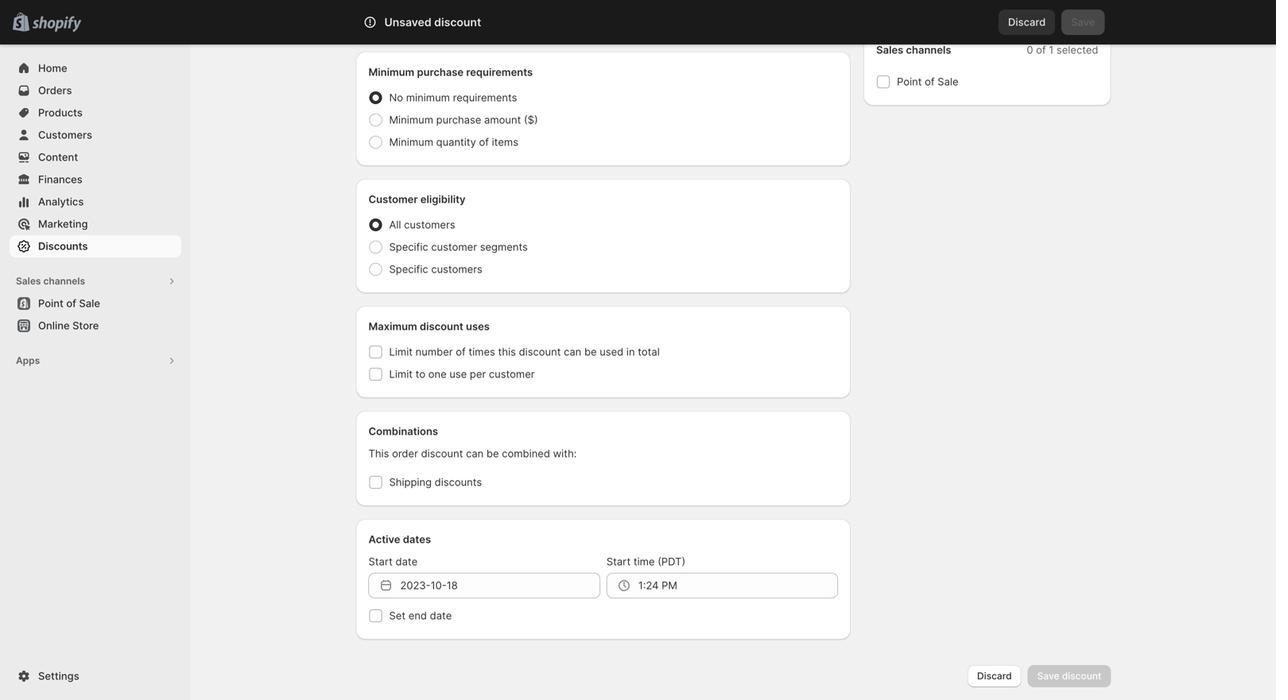 Task type: locate. For each thing, give the bounding box(es) containing it.
1 vertical spatial discard
[[977, 671, 1012, 682]]

limit
[[389, 346, 413, 358], [389, 368, 413, 380]]

minimum for minimum purchase amount ($)
[[389, 114, 433, 126]]

settings
[[38, 670, 79, 683]]

0 horizontal spatial start
[[369, 556, 393, 568]]

0 vertical spatial discard
[[1008, 16, 1046, 28]]

1 vertical spatial customer
[[489, 368, 535, 380]]

point of sale link
[[10, 293, 181, 315]]

minimum purchase requirements
[[369, 66, 533, 78]]

number
[[416, 346, 453, 358]]

0 horizontal spatial point of sale
[[38, 297, 100, 310]]

1 vertical spatial sales
[[16, 276, 41, 287]]

be left used
[[584, 346, 597, 358]]

Start date text field
[[400, 573, 600, 599]]

minimum left quantity
[[389, 136, 433, 148]]

1
[[1049, 44, 1054, 56]]

1 start from the left
[[369, 556, 393, 568]]

times
[[469, 346, 495, 358]]

1 specific from the top
[[389, 241, 428, 253]]

0 vertical spatial limit
[[389, 346, 413, 358]]

orders
[[38, 84, 72, 97]]

channels
[[906, 44, 951, 56], [43, 276, 85, 287]]

0 vertical spatial purchase
[[417, 66, 464, 78]]

home
[[38, 62, 67, 74]]

customer eligibility
[[369, 193, 466, 206]]

shipping discounts
[[389, 476, 482, 489]]

discard button for save discount
[[968, 666, 1022, 688]]

0 vertical spatial be
[[584, 346, 597, 358]]

1 horizontal spatial can
[[564, 346, 582, 358]]

minimum
[[406, 91, 450, 104]]

1 horizontal spatial date
[[430, 610, 452, 622]]

0 horizontal spatial customer
[[431, 241, 477, 253]]

1 vertical spatial can
[[466, 448, 484, 460]]

0 horizontal spatial sales
[[16, 276, 41, 287]]

limit left to
[[389, 368, 413, 380]]

minimum down no at the left of the page
[[389, 114, 433, 126]]

minimum quantity of items
[[389, 136, 518, 148]]

save discount
[[1037, 671, 1102, 682]]

0 vertical spatial date
[[396, 556, 418, 568]]

all customers
[[389, 219, 455, 231]]

1 horizontal spatial save
[[1071, 16, 1095, 28]]

total
[[638, 346, 660, 358]]

0 vertical spatial amount
[[482, 7, 520, 19]]

2 specific from the top
[[389, 263, 428, 276]]

online store
[[38, 320, 99, 332]]

discard left save discount on the right
[[977, 671, 1012, 682]]

1 horizontal spatial start
[[607, 556, 631, 568]]

point inside button
[[38, 297, 64, 310]]

finances link
[[10, 169, 181, 191]]

limit down maximum
[[389, 346, 413, 358]]

store
[[72, 320, 99, 332]]

items
[[492, 136, 518, 148]]

0 vertical spatial specific
[[389, 241, 428, 253]]

0 horizontal spatial point
[[38, 297, 64, 310]]

0 vertical spatial point of sale
[[897, 76, 959, 88]]

discard for save
[[1008, 16, 1046, 28]]

sales channels
[[876, 44, 951, 56], [16, 276, 85, 287]]

requirements up no minimum requirements
[[466, 66, 533, 78]]

1 vertical spatial discard button
[[968, 666, 1022, 688]]

0 horizontal spatial be
[[487, 448, 499, 460]]

1 vertical spatial specific
[[389, 263, 428, 276]]

purchase up quantity
[[436, 114, 481, 126]]

start time (pdt)
[[607, 556, 686, 568]]

0 horizontal spatial save
[[1037, 671, 1060, 682]]

1 vertical spatial sales channels
[[16, 276, 85, 287]]

amount
[[482, 7, 520, 19], [484, 114, 521, 126]]

0 vertical spatial channels
[[906, 44, 951, 56]]

customers
[[404, 219, 455, 231], [431, 263, 483, 276]]

start for start time (pdt)
[[607, 556, 631, 568]]

apps button
[[10, 350, 181, 372]]

1 vertical spatial limit
[[389, 368, 413, 380]]

specific for specific customer segments
[[389, 241, 428, 253]]

segments
[[480, 241, 528, 253]]

2 vertical spatial minimum
[[389, 136, 433, 148]]

discard button left save discount button
[[968, 666, 1022, 688]]

discard button up '0'
[[999, 10, 1055, 35]]

sale
[[938, 76, 959, 88], [79, 297, 100, 310]]

discard up '0'
[[1008, 16, 1046, 28]]

0 vertical spatial sales channels
[[876, 44, 951, 56]]

customers down specific customer segments
[[431, 263, 483, 276]]

customers for specific customers
[[431, 263, 483, 276]]

0 horizontal spatial channels
[[43, 276, 85, 287]]

can left used
[[564, 346, 582, 358]]

start left time
[[607, 556, 631, 568]]

requirements up the minimum purchase amount ($)
[[453, 91, 517, 104]]

can up discounts
[[466, 448, 484, 460]]

percentage
[[378, 7, 435, 19]]

discard button
[[999, 10, 1055, 35], [968, 666, 1022, 688]]

0 vertical spatial minimum
[[369, 66, 414, 78]]

0 vertical spatial requirements
[[466, 66, 533, 78]]

2 start from the left
[[607, 556, 631, 568]]

0 vertical spatial save
[[1071, 16, 1095, 28]]

sales
[[876, 44, 904, 56], [16, 276, 41, 287]]

0 vertical spatial customers
[[404, 219, 455, 231]]

discount for maximum
[[420, 320, 463, 333]]

in
[[627, 346, 635, 358]]

0 vertical spatial discard button
[[999, 10, 1055, 35]]

requirements
[[466, 66, 533, 78], [453, 91, 517, 104]]

date right end
[[430, 610, 452, 622]]

save
[[1071, 16, 1095, 28], [1037, 671, 1060, 682]]

discount inside button
[[1062, 671, 1102, 682]]

start down active
[[369, 556, 393, 568]]

minimum up no at the left of the page
[[369, 66, 414, 78]]

1 vertical spatial sale
[[79, 297, 100, 310]]

0 horizontal spatial sales channels
[[16, 276, 85, 287]]

customer up specific customers
[[431, 241, 477, 253]]

fixed
[[453, 7, 480, 19]]

customers for all customers
[[404, 219, 455, 231]]

1 horizontal spatial point of sale
[[897, 76, 959, 88]]

customer down this
[[489, 368, 535, 380]]

requirements for no minimum requirements
[[453, 91, 517, 104]]

minimum for minimum quantity of items
[[389, 136, 433, 148]]

discount
[[434, 16, 481, 29], [420, 320, 463, 333], [519, 346, 561, 358], [421, 448, 463, 460], [1062, 671, 1102, 682]]

0 horizontal spatial sale
[[79, 297, 100, 310]]

1 horizontal spatial sales
[[876, 44, 904, 56]]

0 vertical spatial sales
[[876, 44, 904, 56]]

1 vertical spatial amount
[[484, 114, 521, 126]]

1 vertical spatial minimum
[[389, 114, 433, 126]]

can
[[564, 346, 582, 358], [466, 448, 484, 460]]

1 vertical spatial customers
[[431, 263, 483, 276]]

date down active dates
[[396, 556, 418, 568]]

date
[[396, 556, 418, 568], [430, 610, 452, 622]]

1 vertical spatial save
[[1037, 671, 1060, 682]]

be left the combined
[[487, 448, 499, 460]]

sale inside button
[[79, 297, 100, 310]]

1 vertical spatial purchase
[[436, 114, 481, 126]]

0 vertical spatial sale
[[938, 76, 959, 88]]

discard button for save
[[999, 10, 1055, 35]]

1 horizontal spatial be
[[584, 346, 597, 358]]

1 vertical spatial requirements
[[453, 91, 517, 104]]

amount inside button
[[482, 7, 520, 19]]

this
[[369, 448, 389, 460]]

customer
[[431, 241, 477, 253], [489, 368, 535, 380]]

fixed amount button
[[444, 1, 529, 26]]

set
[[389, 610, 406, 622]]

0 vertical spatial point
[[897, 76, 922, 88]]

customers down customer eligibility
[[404, 219, 455, 231]]

1 vertical spatial channels
[[43, 276, 85, 287]]

save for save
[[1071, 16, 1095, 28]]

1 vertical spatial point of sale
[[38, 297, 100, 310]]

purchase up minimum
[[417, 66, 464, 78]]

content
[[38, 151, 78, 163]]

point of sale
[[897, 76, 959, 88], [38, 297, 100, 310]]

customers link
[[10, 124, 181, 146]]

marketing link
[[10, 213, 181, 235]]

eligibility
[[420, 193, 466, 206]]

discard for save discount
[[977, 671, 1012, 682]]

minimum
[[369, 66, 414, 78], [389, 114, 433, 126], [389, 136, 433, 148]]

1 vertical spatial point
[[38, 297, 64, 310]]

0 horizontal spatial can
[[466, 448, 484, 460]]

1 horizontal spatial sale
[[938, 76, 959, 88]]

be
[[584, 346, 597, 358], [487, 448, 499, 460]]

amount up items on the left
[[484, 114, 521, 126]]

purchase
[[417, 66, 464, 78], [436, 114, 481, 126]]

1 limit from the top
[[389, 346, 413, 358]]

maximum discount uses
[[369, 320, 490, 333]]

amount right fixed
[[482, 7, 520, 19]]

to
[[416, 368, 425, 380]]

2 limit from the top
[[389, 368, 413, 380]]



Task type: describe. For each thing, give the bounding box(es) containing it.
limit number of times this discount can be used in total
[[389, 346, 660, 358]]

this
[[498, 346, 516, 358]]

unsaved discount
[[384, 16, 481, 29]]

1 horizontal spatial point
[[897, 76, 922, 88]]

purchase for requirements
[[417, 66, 464, 78]]

no minimum requirements
[[389, 91, 517, 104]]

start date
[[369, 556, 418, 568]]

(pdt)
[[658, 556, 686, 568]]

percentage button
[[369, 1, 444, 26]]

time
[[634, 556, 655, 568]]

analytics
[[38, 196, 84, 208]]

finances
[[38, 173, 83, 186]]

shopify image
[[32, 16, 81, 32]]

fixed amount
[[453, 7, 520, 19]]

($)
[[524, 114, 538, 126]]

1 horizontal spatial channels
[[906, 44, 951, 56]]

content link
[[10, 146, 181, 169]]

search
[[433, 16, 467, 28]]

customers
[[38, 129, 92, 141]]

online store button
[[0, 315, 191, 337]]

discount for unsaved
[[434, 16, 481, 29]]

use
[[450, 368, 467, 380]]

products link
[[10, 102, 181, 124]]

with:
[[553, 448, 577, 460]]

point of sale inside point of sale link
[[38, 297, 100, 310]]

home link
[[10, 57, 181, 80]]

analytics link
[[10, 191, 181, 213]]

specific customers
[[389, 263, 483, 276]]

save button
[[1062, 10, 1105, 35]]

limit for limit to one use per customer
[[389, 368, 413, 380]]

0 vertical spatial customer
[[431, 241, 477, 253]]

maximum
[[369, 320, 417, 333]]

discount for save
[[1062, 671, 1102, 682]]

used
[[600, 346, 624, 358]]

one
[[428, 368, 447, 380]]

online
[[38, 320, 70, 332]]

customer
[[369, 193, 418, 206]]

limit to one use per customer
[[389, 368, 535, 380]]

shipping
[[389, 476, 432, 489]]

save for save discount
[[1037, 671, 1060, 682]]

channels inside button
[[43, 276, 85, 287]]

requirements for minimum purchase requirements
[[466, 66, 533, 78]]

1 horizontal spatial customer
[[489, 368, 535, 380]]

combined
[[502, 448, 550, 460]]

active
[[369, 534, 400, 546]]

products
[[38, 107, 83, 119]]

online store link
[[10, 315, 181, 337]]

sales inside button
[[16, 276, 41, 287]]

1 vertical spatial be
[[487, 448, 499, 460]]

start for start date
[[369, 556, 393, 568]]

end
[[409, 610, 427, 622]]

combinations
[[369, 425, 438, 438]]

minimum purchase amount ($)
[[389, 114, 538, 126]]

specific customer segments
[[389, 241, 528, 253]]

1 vertical spatial date
[[430, 610, 452, 622]]

per
[[470, 368, 486, 380]]

order
[[392, 448, 418, 460]]

no
[[389, 91, 403, 104]]

0 vertical spatial can
[[564, 346, 582, 358]]

0 horizontal spatial date
[[396, 556, 418, 568]]

Start time (PDT) text field
[[638, 573, 838, 599]]

search button
[[408, 10, 869, 35]]

sales channels inside sales channels button
[[16, 276, 85, 287]]

this order discount can be combined with:
[[369, 448, 577, 460]]

specific for specific customers
[[389, 263, 428, 276]]

selected
[[1057, 44, 1099, 56]]

point of sale button
[[0, 293, 191, 315]]

uses
[[466, 320, 490, 333]]

0 of 1 selected
[[1027, 44, 1099, 56]]

discounts
[[435, 476, 482, 489]]

0
[[1027, 44, 1033, 56]]

active dates
[[369, 534, 431, 546]]

all
[[389, 219, 401, 231]]

purchase for amount
[[436, 114, 481, 126]]

settings link
[[10, 666, 181, 688]]

dates
[[403, 534, 431, 546]]

save discount button
[[1028, 666, 1111, 688]]

quantity
[[436, 136, 476, 148]]

orders link
[[10, 80, 181, 102]]

sales channels button
[[10, 270, 181, 293]]

of inside button
[[66, 297, 76, 310]]

apps
[[16, 355, 40, 367]]

set end date
[[389, 610, 452, 622]]

1 horizontal spatial sales channels
[[876, 44, 951, 56]]

discounts link
[[10, 235, 181, 258]]

discounts
[[38, 240, 88, 252]]

minimum for minimum purchase requirements
[[369, 66, 414, 78]]

unsaved
[[384, 16, 432, 29]]

limit for limit number of times this discount can be used in total
[[389, 346, 413, 358]]

marketing
[[38, 218, 88, 230]]



Task type: vqa. For each thing, say whether or not it's contained in the screenshot.
PROVIDERS
no



